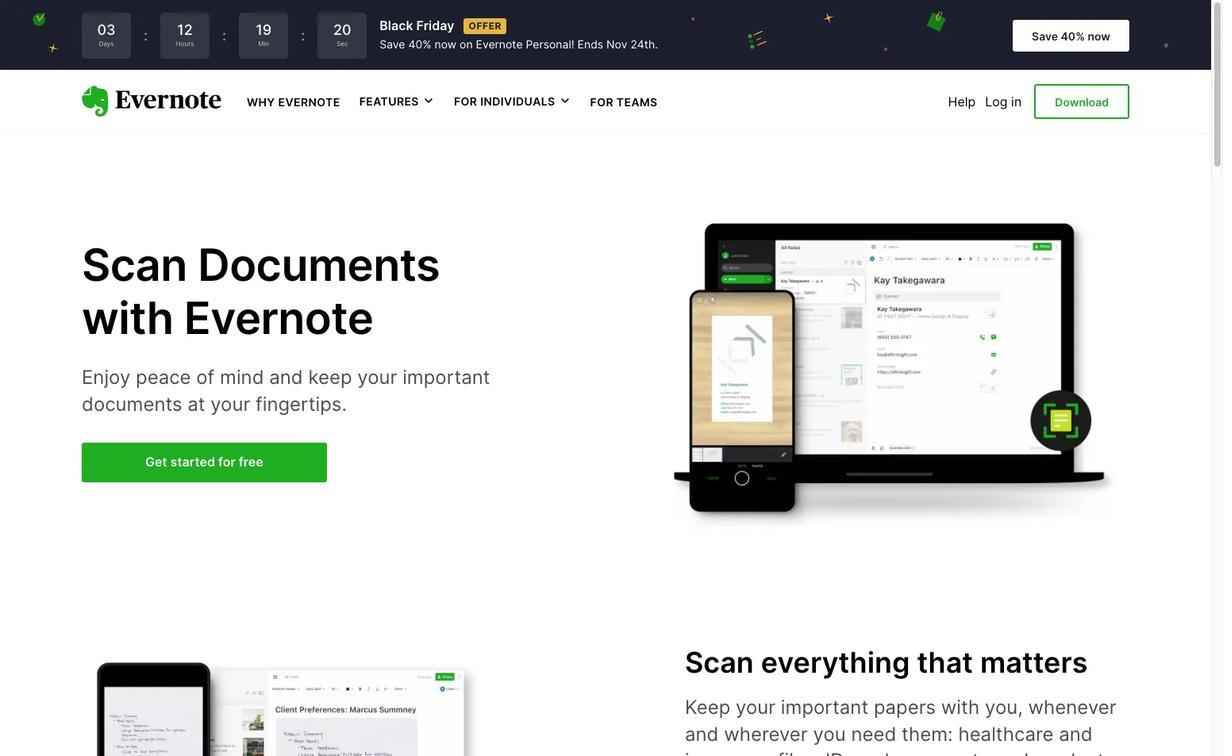 Task type: describe. For each thing, give the bounding box(es) containing it.
keep
[[685, 696, 731, 719]]

you,
[[985, 696, 1023, 719]]

for teams link
[[590, 94, 658, 110]]

documents
[[82, 393, 182, 416]]

enjoy peace of mind and keep your important documents at your fingertips.
[[82, 366, 490, 416]]

individuals
[[481, 95, 555, 108]]

for individuals
[[454, 95, 555, 108]]

3 : from the left
[[301, 27, 305, 44]]

get started for free link
[[82, 443, 327, 483]]

document scanning feature of evernote image
[[660, 178, 1130, 543]]

that
[[917, 646, 973, 681]]

scan documents with evernote
[[82, 238, 440, 345]]

now for save 40% now
[[1088, 29, 1111, 43]]

for for for teams
[[590, 95, 614, 109]]

with inside keep your important papers with you, whenever and wherever you need them: healthcare and insurance files, id cards, warranty and produ
[[942, 696, 980, 719]]

03
[[97, 22, 116, 38]]

help link
[[948, 94, 976, 110]]

24th.
[[631, 37, 658, 51]]

keep your important papers with you, whenever and wherever you need them: healthcare and insurance files, id cards, warranty and produ
[[685, 696, 1119, 757]]

for individuals button
[[454, 94, 571, 109]]

in
[[1012, 94, 1022, 110]]

peace
[[136, 366, 191, 389]]

offer
[[469, 20, 502, 32]]

papers
[[874, 696, 936, 719]]

save for save 40% now
[[1032, 29, 1058, 43]]

features button
[[359, 94, 435, 109]]

19
[[256, 22, 272, 38]]

started
[[170, 454, 215, 470]]

20
[[333, 22, 351, 38]]

documents
[[198, 238, 440, 292]]

why evernote
[[247, 95, 340, 109]]

whenever
[[1029, 696, 1117, 719]]

warranty
[[910, 750, 990, 757]]

everything
[[761, 646, 910, 681]]

min
[[258, 40, 269, 48]]

and inside enjoy peace of mind and keep your important documents at your fingertips.
[[269, 366, 303, 389]]

1 vertical spatial evernote
[[278, 95, 340, 109]]

your inside keep your important papers with you, whenever and wherever you need them: healthcare and insurance files, id cards, warranty and produ
[[736, 696, 776, 719]]

12
[[177, 22, 193, 38]]

need
[[851, 723, 897, 746]]

03 days
[[97, 22, 116, 48]]

scan for scan everything that matters
[[685, 646, 754, 681]]

and down keep
[[685, 723, 719, 746]]

mind
[[220, 366, 264, 389]]

important inside keep your important papers with you, whenever and wherever you need them: healthcare and insurance files, id cards, warranty and produ
[[781, 696, 869, 719]]

sec
[[337, 40, 348, 48]]

40% for save 40% now on evernote personal! ends nov 24th.
[[408, 37, 432, 51]]

id
[[826, 750, 844, 757]]

2 : from the left
[[222, 27, 226, 44]]



Task type: locate. For each thing, give the bounding box(es) containing it.
log in link
[[986, 94, 1022, 110]]

important inside enjoy peace of mind and keep your important documents at your fingertips.
[[403, 366, 490, 389]]

features
[[359, 95, 419, 108]]

for teams
[[590, 95, 658, 109]]

why
[[247, 95, 275, 109]]

download link
[[1035, 84, 1130, 119]]

1 vertical spatial your
[[211, 393, 250, 416]]

: left 12 hours
[[144, 27, 148, 44]]

: left 20 sec
[[301, 27, 305, 44]]

your down "mind" at the left
[[211, 393, 250, 416]]

save 40% now link
[[1013, 20, 1130, 52]]

hours
[[176, 40, 194, 48]]

2 vertical spatial your
[[736, 696, 776, 719]]

and down the healthcare
[[996, 750, 1029, 757]]

for inside button
[[454, 95, 477, 108]]

1 : from the left
[[144, 27, 148, 44]]

1 horizontal spatial :
[[222, 27, 226, 44]]

keep
[[308, 366, 352, 389]]

20 sec
[[333, 22, 351, 48]]

with up them:
[[942, 696, 980, 719]]

1 horizontal spatial scan
[[685, 646, 754, 681]]

why evernote link
[[247, 94, 340, 110]]

ends
[[578, 37, 604, 51]]

save down black
[[380, 37, 405, 51]]

2 horizontal spatial your
[[736, 696, 776, 719]]

log
[[986, 94, 1008, 110]]

matters
[[981, 646, 1088, 681]]

evernote down offer
[[476, 37, 523, 51]]

download
[[1055, 95, 1109, 109]]

: left 19 min
[[222, 27, 226, 44]]

free
[[239, 454, 263, 470]]

important
[[403, 366, 490, 389], [781, 696, 869, 719]]

1 vertical spatial with
[[942, 696, 980, 719]]

enjoy
[[82, 366, 130, 389]]

0 horizontal spatial scan
[[82, 238, 187, 292]]

your right keep
[[358, 366, 397, 389]]

1 horizontal spatial your
[[358, 366, 397, 389]]

0 horizontal spatial save
[[380, 37, 405, 51]]

0 vertical spatial your
[[358, 366, 397, 389]]

help
[[948, 94, 976, 110]]

0 horizontal spatial now
[[435, 37, 457, 51]]

:
[[144, 27, 148, 44], [222, 27, 226, 44], [301, 27, 305, 44]]

for left teams
[[590, 95, 614, 109]]

save up download link
[[1032, 29, 1058, 43]]

save
[[1032, 29, 1058, 43], [380, 37, 405, 51]]

scan everything that matters
[[685, 646, 1088, 681]]

days
[[99, 40, 114, 48]]

black friday
[[380, 18, 455, 34]]

scan
[[82, 238, 187, 292], [685, 646, 754, 681]]

0 horizontal spatial important
[[403, 366, 490, 389]]

you
[[813, 723, 846, 746]]

1 horizontal spatial for
[[590, 95, 614, 109]]

scan inside scan documents with evernote
[[82, 238, 187, 292]]

evernote logo image
[[82, 86, 222, 117]]

evernote right 'why'
[[278, 95, 340, 109]]

now
[[1088, 29, 1111, 43], [435, 37, 457, 51]]

now for save 40% now on evernote personal! ends nov 24th.
[[435, 37, 457, 51]]

for
[[218, 454, 236, 470]]

evernote inside scan documents with evernote
[[184, 291, 373, 345]]

for
[[454, 95, 477, 108], [590, 95, 614, 109]]

files,
[[778, 750, 820, 757]]

40% for save 40% now
[[1061, 29, 1085, 43]]

get
[[145, 454, 167, 470]]

and up fingertips.
[[269, 366, 303, 389]]

healthcare
[[959, 723, 1054, 746]]

of
[[196, 366, 215, 389]]

evernote
[[476, 37, 523, 51], [278, 95, 340, 109], [184, 291, 373, 345]]

at
[[188, 393, 205, 416]]

12 hours
[[176, 22, 194, 48]]

your
[[358, 366, 397, 389], [211, 393, 250, 416], [736, 696, 776, 719]]

insurance
[[685, 750, 773, 757]]

2 horizontal spatial :
[[301, 27, 305, 44]]

with
[[82, 291, 174, 345], [942, 696, 980, 719]]

0 horizontal spatial 40%
[[408, 37, 432, 51]]

now up download link
[[1088, 29, 1111, 43]]

nov
[[607, 37, 628, 51]]

0 vertical spatial with
[[82, 291, 174, 345]]

0 horizontal spatial with
[[82, 291, 174, 345]]

1 horizontal spatial now
[[1088, 29, 1111, 43]]

and
[[269, 366, 303, 389], [685, 723, 719, 746], [1059, 723, 1093, 746], [996, 750, 1029, 757]]

for left individuals
[[454, 95, 477, 108]]

evernote up "mind" at the left
[[184, 291, 373, 345]]

on
[[460, 37, 473, 51]]

0 horizontal spatial :
[[144, 27, 148, 44]]

evernote document scan feature showcase image
[[82, 649, 495, 757]]

1 vertical spatial scan
[[685, 646, 754, 681]]

scan for scan documents with evernote
[[82, 238, 187, 292]]

fingertips.
[[256, 393, 347, 416]]

personal!
[[526, 37, 575, 51]]

0 vertical spatial evernote
[[476, 37, 523, 51]]

save 40% now on evernote personal! ends nov 24th.
[[380, 37, 658, 51]]

1 horizontal spatial 40%
[[1061, 29, 1085, 43]]

black
[[380, 18, 413, 34]]

0 horizontal spatial for
[[454, 95, 477, 108]]

19 min
[[256, 22, 272, 48]]

40% up download link
[[1061, 29, 1085, 43]]

your up wherever
[[736, 696, 776, 719]]

teams
[[617, 95, 658, 109]]

friday
[[416, 18, 455, 34]]

now left "on"
[[435, 37, 457, 51]]

cards,
[[850, 750, 905, 757]]

with up enjoy
[[82, 291, 174, 345]]

them:
[[902, 723, 953, 746]]

0 vertical spatial scan
[[82, 238, 187, 292]]

log in
[[986, 94, 1022, 110]]

2 vertical spatial evernote
[[184, 291, 373, 345]]

save 40% now
[[1032, 29, 1111, 43]]

with inside scan documents with evernote
[[82, 291, 174, 345]]

40% down black friday
[[408, 37, 432, 51]]

wherever
[[724, 723, 808, 746]]

for for for individuals
[[454, 95, 477, 108]]

1 horizontal spatial with
[[942, 696, 980, 719]]

1 horizontal spatial important
[[781, 696, 869, 719]]

and down whenever
[[1059, 723, 1093, 746]]

get started for free
[[145, 454, 263, 470]]

40%
[[1061, 29, 1085, 43], [408, 37, 432, 51]]

save for save 40% now on evernote personal! ends nov 24th.
[[380, 37, 405, 51]]

0 horizontal spatial your
[[211, 393, 250, 416]]

0 vertical spatial important
[[403, 366, 490, 389]]

1 horizontal spatial save
[[1032, 29, 1058, 43]]

1 vertical spatial important
[[781, 696, 869, 719]]



Task type: vqa. For each thing, say whether or not it's contained in the screenshot.
Scan within SCAN DOCUMENTS WITH EVERNOTE
yes



